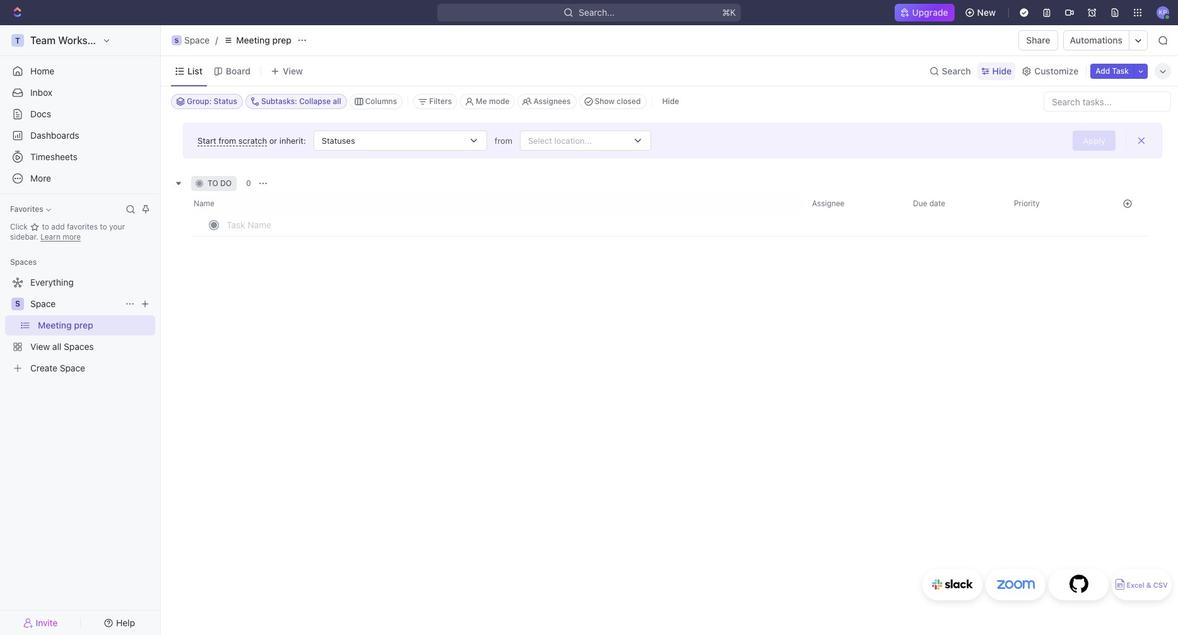 Task type: locate. For each thing, give the bounding box(es) containing it.
0 vertical spatial meeting
[[236, 35, 270, 45]]

to up learn at the top left of the page
[[42, 222, 49, 232]]

1 horizontal spatial spaces
[[64, 342, 94, 352]]

s inside the "space, ," element
[[15, 299, 20, 309]]

kp
[[1159, 8, 1168, 16]]

meeting up view all spaces
[[38, 320, 72, 331]]

spaces
[[10, 258, 37, 267], [64, 342, 94, 352]]

view up subtasks: collapse all
[[283, 65, 303, 76]]

more
[[30, 173, 51, 184]]

0 horizontal spatial meeting prep link
[[38, 316, 153, 336]]

view inside tree
[[30, 342, 50, 352]]

list link
[[185, 62, 203, 80]]

invite user image
[[23, 618, 33, 629]]

favorites
[[67, 222, 98, 232]]

0 horizontal spatial s
[[15, 299, 20, 309]]

customize
[[1035, 65, 1079, 76]]

meeting
[[236, 35, 270, 45], [38, 320, 72, 331]]

collapse
[[299, 97, 331, 106]]

docs
[[30, 109, 51, 119]]

0 horizontal spatial spaces
[[10, 258, 37, 267]]

1 horizontal spatial meeting prep link
[[221, 33, 295, 48]]

hide inside dropdown button
[[993, 65, 1012, 76]]

all up create space
[[52, 342, 61, 352]]

invite button
[[5, 615, 76, 632]]

assignee
[[813, 199, 845, 208]]

1 horizontal spatial to
[[100, 222, 107, 232]]

1 horizontal spatial view
[[283, 65, 303, 76]]

prep
[[272, 35, 292, 45], [74, 320, 93, 331]]

1 vertical spatial meeting prep link
[[38, 316, 153, 336]]

filters
[[429, 97, 452, 106]]

hide button
[[978, 62, 1016, 80]]

2 horizontal spatial to
[[208, 179, 218, 188]]

1 vertical spatial view
[[30, 342, 50, 352]]

space
[[184, 35, 210, 45], [30, 299, 56, 309], [60, 363, 85, 374]]

space down view all spaces link
[[60, 363, 85, 374]]

0 vertical spatial all
[[333, 97, 341, 106]]

0 horizontal spatial from
[[219, 135, 236, 146]]

space, , element
[[172, 35, 182, 45], [11, 298, 24, 311]]

help button
[[84, 615, 155, 632]]

s inside s space /
[[175, 37, 179, 44]]

meeting prep up view button
[[236, 35, 292, 45]]

space left the /
[[184, 35, 210, 45]]

0 vertical spatial meeting prep link
[[221, 33, 295, 48]]

invite
[[36, 618, 58, 629]]

meeting up board
[[236, 35, 270, 45]]

view
[[283, 65, 303, 76], [30, 342, 50, 352]]

tree
[[5, 273, 155, 379]]

excel
[[1127, 582, 1145, 590]]

tree containing everything
[[5, 273, 155, 379]]

space for s
[[184, 35, 210, 45]]

from
[[219, 135, 236, 146], [495, 135, 513, 146]]

s left 'space' link
[[15, 299, 20, 309]]

0 vertical spatial prep
[[272, 35, 292, 45]]

s left the /
[[175, 37, 179, 44]]

meeting prep up view all spaces
[[38, 320, 93, 331]]

filters button
[[414, 94, 458, 109]]

meeting prep link up view all spaces link
[[38, 316, 153, 336]]

space for create
[[60, 363, 85, 374]]

learn
[[41, 232, 61, 242]]

view up create
[[30, 342, 50, 352]]

s
[[175, 37, 179, 44], [15, 299, 20, 309]]

prep up view all spaces link
[[74, 320, 93, 331]]

location...
[[555, 135, 592, 146]]

group: status
[[187, 97, 237, 106]]

0 vertical spatial view
[[283, 65, 303, 76]]

0 horizontal spatial meeting prep
[[38, 320, 93, 331]]

inherit:
[[280, 135, 306, 146]]

tree inside sidebar navigation
[[5, 273, 155, 379]]

to for do
[[208, 179, 218, 188]]

meeting prep link
[[221, 33, 295, 48], [38, 316, 153, 336]]

due
[[914, 199, 928, 208]]

select location... button
[[513, 131, 659, 151]]

1 horizontal spatial all
[[333, 97, 341, 106]]

favorites
[[10, 205, 43, 214]]

create
[[30, 363, 57, 374]]

spaces up create space link
[[64, 342, 94, 352]]

0 vertical spatial space, , element
[[172, 35, 182, 45]]

hide right search
[[993, 65, 1012, 76]]

1 vertical spatial meeting
[[38, 320, 72, 331]]

more button
[[5, 169, 155, 189]]

0 horizontal spatial hide
[[663, 97, 679, 106]]

or
[[269, 135, 277, 146]]

2 vertical spatial space
[[60, 363, 85, 374]]

start from scratch or inherit:
[[198, 135, 306, 146]]

prep up view button
[[272, 35, 292, 45]]

0 horizontal spatial view
[[30, 342, 50, 352]]

dashboards
[[30, 130, 79, 141]]

sidebar.
[[10, 232, 38, 242]]

timesheets
[[30, 152, 77, 162]]

all inside view all spaces link
[[52, 342, 61, 352]]

1 horizontal spatial space, , element
[[172, 35, 182, 45]]

due date button
[[906, 194, 1007, 214]]

1 vertical spatial all
[[52, 342, 61, 352]]

0 vertical spatial meeting prep
[[236, 35, 292, 45]]

1 vertical spatial hide
[[663, 97, 679, 106]]

0 horizontal spatial space, , element
[[11, 298, 24, 311]]

statuses button
[[306, 131, 495, 151]]

view inside button
[[283, 65, 303, 76]]

1 horizontal spatial space
[[60, 363, 85, 374]]

0 horizontal spatial to
[[42, 222, 49, 232]]

0 vertical spatial s
[[175, 37, 179, 44]]

2 horizontal spatial space
[[184, 35, 210, 45]]

s for s space /
[[175, 37, 179, 44]]

start
[[198, 135, 216, 146]]

excel & csv
[[1127, 582, 1168, 590]]

to left your
[[100, 222, 107, 232]]

from left select
[[495, 135, 513, 146]]

meeting prep
[[236, 35, 292, 45], [38, 320, 93, 331]]

1 horizontal spatial from
[[495, 135, 513, 146]]

0 vertical spatial space
[[184, 35, 210, 45]]

1 vertical spatial space
[[30, 299, 56, 309]]

team workspace, , element
[[11, 34, 24, 47]]

space, , element left 'space' link
[[11, 298, 24, 311]]

all right collapse
[[333, 97, 341, 106]]

spaces down sidebar.
[[10, 258, 37, 267]]

home
[[30, 66, 54, 76]]

0 horizontal spatial all
[[52, 342, 61, 352]]

view for view
[[283, 65, 303, 76]]

1 vertical spatial s
[[15, 299, 20, 309]]

space down everything
[[30, 299, 56, 309]]

2 from from the left
[[495, 135, 513, 146]]

sidebar navigation
[[0, 25, 164, 636]]

search
[[942, 65, 971, 76]]

team
[[30, 35, 56, 46]]

automations
[[1071, 35, 1123, 45]]

new button
[[960, 3, 1004, 23]]

0 horizontal spatial meeting
[[38, 320, 72, 331]]

0 vertical spatial spaces
[[10, 258, 37, 267]]

0 horizontal spatial prep
[[74, 320, 93, 331]]

to left do
[[208, 179, 218, 188]]

hide right closed
[[663, 97, 679, 106]]

scratch
[[239, 135, 267, 146]]

&
[[1147, 582, 1152, 590]]

1 vertical spatial prep
[[74, 320, 93, 331]]

1 horizontal spatial meeting
[[236, 35, 270, 45]]

meeting prep link up board
[[221, 33, 295, 48]]

me
[[476, 97, 487, 106]]

1 vertical spatial meeting prep
[[38, 320, 93, 331]]

priority button
[[1007, 194, 1108, 214]]

1 from from the left
[[219, 135, 236, 146]]

assignees button
[[518, 94, 577, 109]]

share button
[[1019, 30, 1059, 51]]

1 horizontal spatial hide
[[993, 65, 1012, 76]]

closed
[[617, 97, 641, 106]]

1 horizontal spatial s
[[175, 37, 179, 44]]

space, , element left the /
[[172, 35, 182, 45]]

0 vertical spatial hide
[[993, 65, 1012, 76]]

me mode
[[476, 97, 510, 106]]

kp button
[[1153, 3, 1174, 23]]

from right start
[[219, 135, 236, 146]]



Task type: vqa. For each thing, say whether or not it's contained in the screenshot.
the top Page
no



Task type: describe. For each thing, give the bounding box(es) containing it.
do
[[220, 179, 232, 188]]

subtasks:
[[261, 97, 297, 106]]

view for view all spaces
[[30, 342, 50, 352]]

home link
[[5, 61, 155, 81]]

help
[[116, 618, 135, 629]]

add task
[[1096, 66, 1129, 75]]

1 vertical spatial spaces
[[64, 342, 94, 352]]

meeting inside tree
[[38, 320, 72, 331]]

to for add
[[42, 222, 49, 232]]

help button
[[84, 615, 155, 632]]

1 horizontal spatial meeting prep
[[236, 35, 292, 45]]

1 horizontal spatial prep
[[272, 35, 292, 45]]

learn more link
[[41, 232, 81, 242]]

me mode button
[[460, 94, 515, 109]]

to add favorites to your sidebar.
[[10, 222, 125, 242]]

columns
[[365, 97, 397, 106]]

create space
[[30, 363, 85, 374]]

inbox link
[[5, 83, 155, 103]]

add
[[1096, 66, 1111, 75]]

everything
[[30, 277, 74, 288]]

view button
[[266, 56, 372, 86]]

date
[[930, 199, 946, 208]]

csv
[[1154, 582, 1168, 590]]

start from scratch link
[[198, 135, 267, 146]]

timesheets link
[[5, 147, 155, 167]]

your
[[109, 222, 125, 232]]

s for s
[[15, 299, 20, 309]]

everything link
[[5, 273, 153, 293]]

subtasks: collapse all
[[261, 97, 341, 106]]

hide button
[[658, 94, 685, 109]]

assignees
[[534, 97, 571, 106]]

more
[[63, 232, 81, 242]]

view all spaces link
[[5, 337, 153, 357]]

board
[[226, 65, 251, 76]]

columns button
[[350, 94, 403, 109]]

upgrade link
[[895, 4, 955, 21]]

priority
[[1015, 199, 1040, 208]]

/
[[215, 35, 218, 45]]

name
[[194, 199, 215, 208]]

board link
[[223, 62, 251, 80]]

team workspace
[[30, 35, 110, 46]]

show closed button
[[579, 94, 647, 109]]

favorites button
[[5, 202, 56, 217]]

statuses
[[322, 135, 355, 146]]

dashboards link
[[5, 126, 155, 146]]

click
[[10, 222, 30, 232]]

select
[[528, 135, 552, 146]]

assignee button
[[805, 194, 906, 214]]

Task Name text field
[[227, 215, 595, 235]]

task
[[1113, 66, 1129, 75]]

show
[[595, 97, 615, 106]]

show closed
[[595, 97, 641, 106]]

space link
[[30, 294, 120, 314]]

customize button
[[1019, 62, 1083, 80]]

view button
[[266, 62, 307, 80]]

group:
[[187, 97, 212, 106]]

select location...
[[528, 135, 592, 146]]

automations button
[[1064, 31, 1129, 50]]

learn more
[[41, 232, 81, 242]]

hide inside button
[[663, 97, 679, 106]]

meeting prep inside sidebar navigation
[[38, 320, 93, 331]]

Search tasks... text field
[[1045, 92, 1171, 111]]

prep inside sidebar navigation
[[74, 320, 93, 331]]

inbox
[[30, 87, 52, 98]]

0
[[246, 179, 251, 188]]

add task button
[[1091, 63, 1135, 79]]

0 horizontal spatial space
[[30, 299, 56, 309]]

list
[[188, 65, 203, 76]]

⌘k
[[722, 7, 736, 18]]

search...
[[579, 7, 615, 18]]

upgrade
[[913, 7, 949, 18]]

search button
[[926, 62, 975, 80]]

docs link
[[5, 104, 155, 124]]

mode
[[489, 97, 510, 106]]

add
[[51, 222, 65, 232]]

s space /
[[175, 35, 218, 45]]

excel & csv link
[[1112, 569, 1172, 601]]

1 vertical spatial space, , element
[[11, 298, 24, 311]]

workspace
[[58, 35, 110, 46]]

status
[[214, 97, 237, 106]]

create space link
[[5, 359, 153, 379]]

due date
[[914, 199, 946, 208]]



